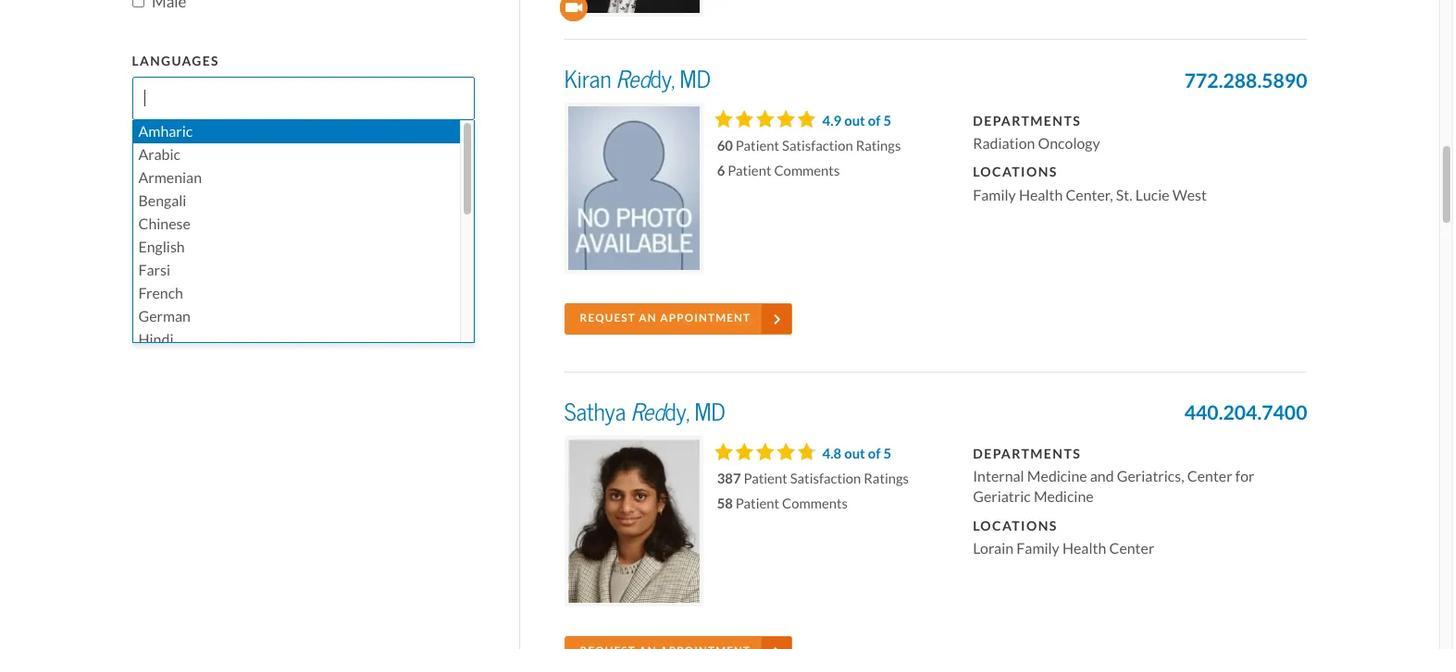Task type: describe. For each thing, give the bounding box(es) containing it.
star rating icons image for kiran red dy, md
[[714, 110, 814, 127]]

geriatrics,
[[1117, 468, 1185, 486]]

60 patient satisfaction ratings 6 patient comments
[[717, 137, 901, 179]]

lucie
[[1136, 186, 1170, 205]]

star rating icons image for sathya red dy, md
[[714, 443, 812, 461]]

bengali
[[138, 192, 186, 210]]

md for sathya red dy, md
[[695, 398, 726, 427]]

health inside locations lorain family health center
[[1063, 540, 1107, 558]]

internal
[[973, 468, 1025, 486]]

patient right '387'
[[744, 470, 788, 488]]

internal medicine and geriatrics,
[[973, 468, 1188, 486]]

comments for sathya red dy, md
[[782, 495, 848, 513]]

4.9
[[823, 112, 842, 129]]

sathya red dy, md
[[564, 398, 726, 427]]

md for kiran red dy, md
[[680, 65, 711, 94]]

patient right 60
[[736, 137, 780, 154]]

center for geriatric medicine
[[973, 468, 1255, 507]]

5 for kiran red dy, md
[[884, 112, 892, 129]]

medicine inside center for geriatric medicine
[[1034, 488, 1094, 507]]

ratings for kiran red dy, md
[[856, 137, 901, 154]]

center inside center for geriatric medicine
[[1188, 468, 1233, 486]]

387 patient satisfaction ratings 58 patient comments
[[717, 470, 909, 513]]

st.
[[1116, 186, 1133, 205]]

hindi
[[138, 331, 174, 349]]

red for kiran
[[616, 65, 650, 94]]

58
[[717, 495, 733, 513]]

for
[[1236, 468, 1255, 486]]

languages
[[132, 52, 219, 69]]

departments radiation oncology
[[973, 113, 1100, 153]]

kiran
[[564, 65, 611, 94]]

patient right 6
[[728, 162, 772, 179]]

locations lorain family health center
[[973, 518, 1155, 558]]

comments for kiran red dy, md
[[774, 162, 840, 179]]

locations for family
[[973, 164, 1058, 181]]

sathya
[[564, 398, 626, 427]]

amharic
[[138, 123, 193, 141]]

departments for departments radiation oncology
[[973, 113, 1082, 129]]

0 vertical spatial medicine
[[1028, 468, 1087, 486]]

chinese
[[138, 215, 191, 234]]

family inside locations lorain family health center
[[1017, 540, 1060, 558]]

amharic arabic armenian bengali chinese english farsi french german hindi
[[138, 123, 202, 349]]

armenian
[[138, 169, 202, 187]]

4.9 out of 5
[[823, 112, 892, 129]]

locations family health center, st. lucie west
[[973, 164, 1207, 205]]

out for kiran red dy, md
[[845, 112, 866, 129]]

60
[[717, 137, 733, 154]]

request
[[580, 312, 636, 325]]

farsi
[[138, 261, 170, 280]]

request an appointment
[[580, 312, 751, 325]]

dy, for kiran
[[650, 65, 675, 94]]

4.8
[[823, 445, 842, 462]]

oncology
[[1038, 134, 1100, 153]]



Task type: vqa. For each thing, say whether or not it's contained in the screenshot.
'5' associated with Kiran Red dy, MD
yes



Task type: locate. For each thing, give the bounding box(es) containing it.
medicine left the and
[[1028, 468, 1087, 486]]

440.204.7400
[[1185, 401, 1308, 426]]

departments for departments
[[973, 446, 1082, 462]]

0 vertical spatial md
[[680, 65, 711, 94]]

of for sathya red dy, md
[[868, 445, 881, 462]]

of for kiran red dy, md
[[868, 112, 881, 129]]

1 vertical spatial health
[[1063, 540, 1107, 558]]

dy, right 'kiran'
[[650, 65, 675, 94]]

locations inside locations family health center, st. lucie west
[[973, 164, 1058, 181]]

radiation
[[973, 134, 1035, 153]]

family inside locations family health center, st. lucie west
[[973, 186, 1016, 205]]

red for sathya
[[631, 398, 665, 427]]

comments down 4.8
[[782, 495, 848, 513]]

1 vertical spatial locations
[[973, 518, 1058, 535]]

comments
[[774, 162, 840, 179], [782, 495, 848, 513]]

1 vertical spatial medicine
[[1034, 488, 1094, 507]]

md
[[680, 65, 711, 94], [695, 398, 726, 427]]

departments inside 'departments radiation oncology'
[[973, 113, 1082, 129]]

1 vertical spatial star rating icons image
[[714, 443, 812, 461]]

locations
[[973, 164, 1058, 181], [973, 518, 1058, 535]]

family down radiation
[[973, 186, 1016, 205]]

ratings inside 387 patient satisfaction ratings 58 patient comments
[[864, 470, 909, 488]]

5 for sathya red dy, md
[[884, 445, 892, 462]]

772.288.5890
[[1185, 68, 1308, 93]]

1 horizontal spatial center
[[1188, 468, 1233, 486]]

4.9 out of 5 link
[[823, 112, 892, 129]]

center down center for geriatric medicine
[[1110, 540, 1155, 558]]

0 vertical spatial out
[[845, 112, 866, 129]]

0 vertical spatial satisfaction
[[782, 137, 853, 154]]

out right 4.9
[[845, 112, 866, 129]]

arabic
[[138, 146, 180, 164]]

0 vertical spatial departments
[[973, 113, 1082, 129]]

4.8 out of 5
[[823, 445, 892, 462]]

satisfaction down 4.9
[[782, 137, 853, 154]]

out
[[845, 112, 866, 129], [845, 445, 866, 462]]

out right 4.8
[[845, 445, 866, 462]]

1 departments from the top
[[973, 113, 1082, 129]]

0 horizontal spatial center
[[1110, 540, 1155, 558]]

1 vertical spatial 5
[[884, 445, 892, 462]]

red right sathya
[[631, 398, 665, 427]]

family
[[973, 186, 1016, 205], [1017, 540, 1060, 558]]

sathya <em>red</em>dy image
[[564, 436, 703, 607]]

health left center,
[[1019, 186, 1063, 205]]

medicine
[[1028, 468, 1087, 486], [1034, 488, 1094, 507]]

locations down radiation
[[973, 164, 1058, 181]]

ratings inside 60 patient satisfaction ratings 6 patient comments
[[856, 137, 901, 154]]

satisfaction inside 387 patient satisfaction ratings 58 patient comments
[[790, 470, 861, 488]]

red right 'kiran'
[[616, 65, 650, 94]]

0 vertical spatial comments
[[774, 162, 840, 179]]

satisfaction
[[782, 137, 853, 154], [790, 470, 861, 488]]

0 vertical spatial of
[[868, 112, 881, 129]]

geriatric
[[973, 488, 1031, 507]]

family right lorain on the bottom of the page
[[1017, 540, 1060, 558]]

0 vertical spatial ratings
[[856, 137, 901, 154]]

4.8 out of 5 link
[[823, 445, 892, 462]]

772.288.5890 link
[[1185, 66, 1308, 96]]

west
[[1173, 186, 1207, 205]]

2 star rating icons image from the top
[[714, 443, 812, 461]]

1 vertical spatial red
[[631, 398, 665, 427]]

1 horizontal spatial family
[[1017, 540, 1060, 558]]

5
[[884, 112, 892, 129], [884, 445, 892, 462]]

locations up lorain on the bottom of the page
[[973, 518, 1058, 535]]

appointment
[[660, 312, 751, 325]]

comments down 4.9
[[774, 162, 840, 179]]

6
[[717, 162, 725, 179]]

health down center for geriatric medicine
[[1063, 540, 1107, 558]]

0 vertical spatial locations
[[973, 164, 1058, 181]]

center
[[1188, 468, 1233, 486], [1110, 540, 1155, 558]]

2 departments from the top
[[973, 446, 1082, 462]]

an
[[639, 312, 657, 325]]

0 vertical spatial 5
[[884, 112, 892, 129]]

2 locations from the top
[[973, 518, 1058, 535]]

satisfaction for kiran red dy, md
[[782, 137, 853, 154]]

patient right 58
[[736, 495, 780, 513]]

dy, right sathya
[[665, 398, 690, 427]]

387
[[717, 470, 741, 488]]

anita <em>red</em>dy image
[[564, 0, 703, 17]]

out for sathya red dy, md
[[845, 445, 866, 462]]

2 out from the top
[[845, 445, 866, 462]]

1 out from the top
[[845, 112, 866, 129]]

0 vertical spatial dy,
[[650, 65, 675, 94]]

center,
[[1066, 186, 1113, 205]]

1 vertical spatial of
[[868, 445, 881, 462]]

star rating icons image up '387'
[[714, 443, 812, 461]]

satisfaction inside 60 patient satisfaction ratings 6 patient comments
[[782, 137, 853, 154]]

2 of from the top
[[868, 445, 881, 462]]

departments up radiation
[[973, 113, 1082, 129]]

locations inside locations lorain family health center
[[973, 518, 1058, 535]]

satisfaction down 4.8
[[790, 470, 861, 488]]

french
[[138, 285, 183, 303]]

ratings
[[856, 137, 901, 154], [864, 470, 909, 488]]

patient
[[736, 137, 780, 154], [728, 162, 772, 179], [744, 470, 788, 488], [736, 495, 780, 513]]

and
[[1090, 468, 1114, 486]]

request an appointment link
[[564, 304, 793, 335]]

of right 4.9
[[868, 112, 881, 129]]

440.204.7400 link
[[1185, 399, 1308, 429]]

medicine down internal medicine and geriatrics,
[[1034, 488, 1094, 507]]

5 right 4.9
[[884, 112, 892, 129]]

0 vertical spatial star rating icons image
[[714, 110, 814, 127]]

1 vertical spatial comments
[[782, 495, 848, 513]]

ratings for sathya red dy, md
[[864, 470, 909, 488]]

satisfaction for sathya red dy, md
[[790, 470, 861, 488]]

Male checkbox
[[132, 0, 144, 8]]

video indicator icon image
[[560, 0, 588, 21]]

1 vertical spatial md
[[695, 398, 726, 427]]

1 vertical spatial departments
[[973, 446, 1082, 462]]

lorain
[[973, 540, 1014, 558]]

1 vertical spatial ratings
[[864, 470, 909, 488]]

star rating icons image up 60
[[714, 110, 814, 127]]

kiran <em>red</em>dy image
[[564, 102, 703, 274]]

comments inside 387 patient satisfaction ratings 58 patient comments
[[782, 495, 848, 513]]

1 vertical spatial dy,
[[665, 398, 690, 427]]

of right 4.8
[[868, 445, 881, 462]]

1 vertical spatial out
[[845, 445, 866, 462]]

1 of from the top
[[868, 112, 881, 129]]

2 5 from the top
[[884, 445, 892, 462]]

kiran red dy, md
[[564, 65, 711, 94]]

0 vertical spatial red
[[616, 65, 650, 94]]

center inside locations lorain family health center
[[1110, 540, 1155, 558]]

ratings down 4.8 out of 5 link
[[864, 470, 909, 488]]

departments
[[973, 113, 1082, 129], [973, 446, 1082, 462]]

of
[[868, 112, 881, 129], [868, 445, 881, 462]]

star rating icons image
[[714, 110, 814, 127], [714, 443, 812, 461]]

1 vertical spatial family
[[1017, 540, 1060, 558]]

comments inside 60 patient satisfaction ratings 6 patient comments
[[774, 162, 840, 179]]

1 star rating icons image from the top
[[714, 110, 814, 127]]

german
[[138, 308, 191, 326]]

None text field
[[137, 78, 291, 119]]

departments up internal
[[973, 446, 1082, 462]]

1 locations from the top
[[973, 164, 1058, 181]]

ratings down 4.9 out of 5
[[856, 137, 901, 154]]

0 vertical spatial center
[[1188, 468, 1233, 486]]

english
[[138, 238, 185, 257]]

red
[[616, 65, 650, 94], [631, 398, 665, 427]]

0 horizontal spatial family
[[973, 186, 1016, 205]]

0 vertical spatial health
[[1019, 186, 1063, 205]]

1 vertical spatial satisfaction
[[790, 470, 861, 488]]

locations for lorain
[[973, 518, 1058, 535]]

1 vertical spatial center
[[1110, 540, 1155, 558]]

dy,
[[650, 65, 675, 94], [665, 398, 690, 427]]

dy, for sathya
[[665, 398, 690, 427]]

0 vertical spatial family
[[973, 186, 1016, 205]]

health inside locations family health center, st. lucie west
[[1019, 186, 1063, 205]]

center left for
[[1188, 468, 1233, 486]]

health
[[1019, 186, 1063, 205], [1063, 540, 1107, 558]]

5 right 4.8
[[884, 445, 892, 462]]

1 5 from the top
[[884, 112, 892, 129]]



